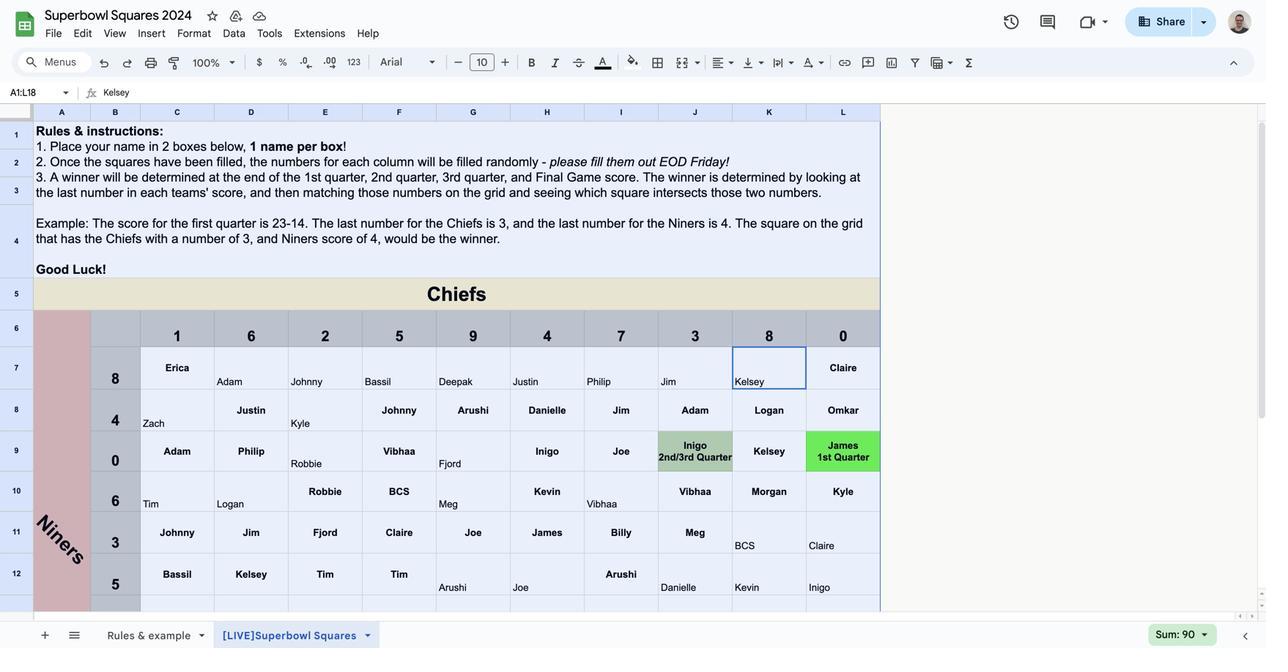 Task type: locate. For each thing, give the bounding box(es) containing it.
[live]superbowl squares button
[[214, 622, 379, 649]]

tools menu item
[[252, 25, 288, 42]]

main toolbar
[[91, 0, 982, 242]]

menu bar containing file
[[40, 19, 385, 43]]

1 horizontal spatial toolbar
[[93, 622, 392, 649]]

[live]superbowl squares
[[223, 630, 357, 643]]

text rotation image
[[800, 52, 817, 73]]

format menu item
[[172, 25, 217, 42]]

Rename text field
[[40, 6, 201, 23]]

123 button
[[342, 51, 366, 73]]

0 horizontal spatial toolbar
[[30, 622, 92, 649]]

&
[[138, 630, 145, 643]]

application
[[0, 0, 1266, 649]]

sum: 90 list box
[[1149, 624, 1217, 646]]

menu bar
[[40, 19, 385, 43]]

2 toolbar from the left
[[93, 622, 392, 649]]

share button
[[1125, 7, 1192, 37]]

file
[[45, 27, 62, 40]]

data menu item
[[217, 25, 252, 42]]

Font size text field
[[470, 53, 494, 71]]

toolbar
[[30, 622, 92, 649], [93, 622, 392, 649], [395, 622, 398, 649]]

sum: 90 option
[[1156, 628, 1195, 643]]

none text field inside name box (⌘ + j) element
[[6, 86, 60, 100]]

toolbar containing rules & example
[[93, 622, 392, 649]]

rules & example
[[107, 630, 191, 643]]

extensions menu item
[[288, 25, 351, 42]]

quick sharing actions image
[[1201, 21, 1207, 44]]

$
[[256, 56, 262, 68]]

squares
[[314, 630, 357, 643]]

Font size field
[[470, 53, 501, 72]]

3 toolbar from the left
[[395, 622, 398, 649]]

application containing share
[[0, 0, 1266, 649]]

fill color image
[[625, 52, 642, 70]]

example
[[148, 630, 191, 643]]

help
[[357, 27, 379, 40]]

Zoom field
[[187, 52, 242, 74]]

share
[[1157, 15, 1186, 28]]

2 horizontal spatial toolbar
[[395, 622, 398, 649]]

sum:
[[1156, 629, 1180, 642]]

edit
[[74, 27, 92, 40]]

menu bar banner
[[0, 0, 1266, 649]]

view menu item
[[98, 25, 132, 42]]

None text field
[[6, 86, 60, 100]]



Task type: vqa. For each thing, say whether or not it's contained in the screenshot.
the leftmost toolbar
yes



Task type: describe. For each thing, give the bounding box(es) containing it.
[live]superbowl
[[223, 630, 311, 643]]

extensions
[[294, 27, 346, 40]]

text wrapping image
[[770, 52, 787, 73]]

sum: 90
[[1156, 629, 1195, 642]]

format
[[177, 27, 211, 40]]

name box (⌘ + j) element
[[4, 84, 73, 102]]

arial
[[380, 56, 402, 69]]

functions image
[[961, 52, 978, 73]]

edit menu item
[[68, 25, 98, 42]]

Star checkbox
[[202, 6, 223, 26]]

font list. arial selected. option
[[380, 52, 421, 73]]

insert menu item
[[132, 25, 172, 42]]

Zoom text field
[[189, 53, 224, 73]]

insert
[[138, 27, 166, 40]]

borders image
[[650, 52, 667, 73]]

vertical align image
[[740, 52, 757, 73]]

90
[[1182, 629, 1195, 642]]

file menu item
[[40, 25, 68, 42]]

rules & example button
[[98, 622, 214, 649]]

kelsey
[[104, 87, 129, 98]]

%
[[279, 56, 287, 68]]

help menu item
[[351, 25, 385, 42]]

1 toolbar from the left
[[30, 622, 92, 649]]

Menus field
[[18, 52, 92, 73]]

tools
[[257, 27, 282, 40]]

all sheets image
[[62, 624, 86, 647]]

menu bar inside menu bar banner
[[40, 19, 385, 43]]

% button
[[272, 51, 294, 73]]

Kelsey text field
[[104, 84, 1266, 103]]

123
[[347, 57, 361, 68]]

view
[[104, 27, 126, 40]]

$ button
[[248, 51, 270, 73]]

rules
[[107, 630, 135, 643]]

text color image
[[595, 52, 612, 70]]

data
[[223, 27, 246, 40]]



